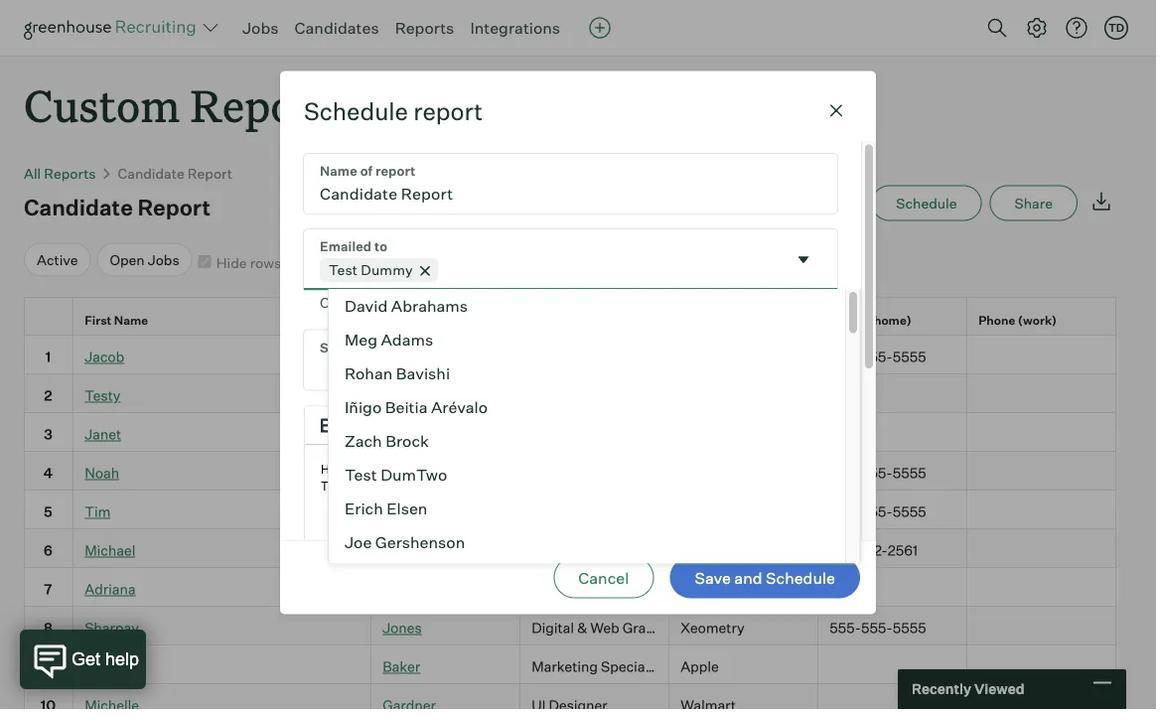 Task type: describe. For each thing, give the bounding box(es) containing it.
555-555-5555 for harlow
[[830, 464, 926, 482]]

1 vertical spatial report
[[188, 165, 232, 182]]

schedule inside button
[[766, 568, 835, 588]]

(work)
[[1018, 312, 1057, 327]]

test dumtwo option
[[329, 458, 845, 491]]

gershenson
[[375, 532, 465, 552]]

janet
[[85, 425, 121, 443]]

all
[[24, 165, 41, 182]]

zach
[[345, 431, 382, 451]]

only
[[320, 293, 351, 311]]

9
[[44, 658, 53, 675]]

web
[[590, 619, 620, 637]]

555-555-5555 for burton
[[830, 503, 926, 520]]

marketing
[[532, 658, 598, 675]]

garcia link
[[383, 542, 425, 559]]

download image
[[1090, 189, 1113, 213]]

recently
[[912, 680, 971, 698]]

save for save and schedule
[[695, 568, 731, 588]]

greenhouse recruiting image
[[24, 16, 203, 40]]

joe gershenson
[[345, 532, 465, 552]]

only users with the necessary permissions will see the full report
[[320, 293, 762, 311]]

name for first name
[[114, 312, 148, 327]]

testy link
[[85, 387, 121, 404]]

11 row from the top
[[24, 684, 1156, 709]]

noah
[[85, 464, 119, 482]]

baker
[[383, 658, 420, 675]]

noah link
[[85, 464, 119, 482]]

users
[[355, 293, 392, 311]]

215-
[[830, 542, 857, 559]]

3 cell
[[24, 413, 74, 452]]

td button
[[1101, 12, 1132, 44]]

schedule for schedule
[[896, 194, 957, 212]]

ui designer
[[532, 580, 608, 598]]

rogers
[[383, 348, 429, 365]]

armaan goel option
[[329, 559, 845, 593]]

sharpay
[[85, 619, 139, 637]]

digital
[[532, 619, 574, 637]]

phone (home)
[[830, 312, 912, 327]]

full
[[695, 293, 716, 311]]

first name
[[85, 312, 148, 327]]

candidates link
[[295, 18, 379, 38]]

jobs link
[[242, 18, 279, 38]]

0 vertical spatial jobs
[[242, 18, 279, 38]]

joe
[[345, 532, 372, 552]]

wong link
[[383, 425, 420, 443]]

configure image
[[1025, 16, 1049, 40]]

recently viewed
[[912, 680, 1025, 698]]

row containing 4
[[24, 452, 1156, 490]]

candidate report link
[[118, 165, 232, 182]]

adobe
[[681, 580, 723, 598]]

1 toolbar from the left
[[305, 406, 544, 445]]

1
[[45, 348, 51, 365]]

abrahams
[[391, 296, 468, 316]]

tim link
[[85, 503, 111, 520]]

save and schedule this report to revisit it! element
[[780, 185, 871, 221]]

2 toolbar from the left
[[544, 406, 655, 445]]

harlow link
[[383, 464, 429, 482]]

goel
[[407, 566, 441, 586]]

close modal icon image
[[824, 99, 848, 123]]

michael link
[[85, 542, 135, 559]]

open jobs
[[110, 251, 179, 268]]

erich
[[345, 498, 383, 518]]

dumtwo
[[381, 465, 447, 485]]

tim
[[85, 503, 111, 520]]

column header inside row
[[1116, 298, 1156, 334]]

215-472-2561
[[830, 542, 918, 559]]

2561
[[888, 542, 918, 559]]

meg
[[345, 330, 377, 349]]

9 cell
[[24, 645, 74, 684]]

tester
[[383, 387, 424, 404]]

graphic
[[623, 619, 674, 637]]

td
[[1108, 21, 1124, 34]]

7 cell
[[24, 568, 74, 607]]

iñigo beitia arévalo
[[345, 397, 488, 417]]

armaan goel
[[345, 566, 441, 586]]

8
[[44, 619, 53, 637]]

0 horizontal spatial jobs
[[148, 251, 179, 268]]

name for last name
[[410, 312, 445, 327]]

arévalo
[[431, 397, 488, 417]]

jones link
[[383, 619, 422, 637]]

last
[[383, 312, 408, 327]]

digital & web graphic designer
[[532, 619, 736, 637]]

jacob
[[85, 348, 124, 365]]

all reports
[[24, 165, 96, 182]]

armaan
[[345, 566, 403, 586]]

row containing 5
[[24, 490, 1156, 529]]

8 cell
[[24, 607, 74, 645]]

janet link
[[85, 425, 121, 443]]

phone (work)
[[979, 312, 1057, 327]]

joe gershenson option
[[329, 525, 845, 559]]

adriana
[[85, 580, 136, 598]]

toggle flyout image
[[794, 249, 813, 269]]

zach brock option
[[329, 424, 845, 458]]

search image
[[985, 16, 1009, 40]]

schedule report
[[304, 96, 483, 126]]

open
[[110, 251, 145, 268]]

see
[[642, 293, 665, 311]]

erich elsen option
[[329, 491, 845, 525]]

0 vertical spatial candidate report
[[118, 165, 232, 182]]

2 cell
[[24, 374, 74, 413]]

baker link
[[383, 658, 420, 675]]

none field containing test dummy
[[304, 229, 837, 314]]

(home)
[[869, 312, 912, 327]]

row containing 2
[[24, 374, 1156, 413]]

schedule for schedule report
[[304, 96, 408, 126]]

rohan
[[345, 363, 393, 383]]

555-555-5555 for jones
[[830, 619, 926, 637]]

td button
[[1104, 16, 1128, 40]]

rogers link
[[383, 348, 429, 365]]



Task type: vqa. For each thing, say whether or not it's contained in the screenshot.


Task type: locate. For each thing, give the bounding box(es) containing it.
1 vertical spatial save
[[695, 568, 731, 588]]

0 vertical spatial report
[[413, 96, 483, 126]]

share button
[[990, 185, 1078, 221]]

2 phone from the left
[[979, 312, 1015, 327]]

1 horizontal spatial save
[[805, 194, 837, 212]]

toolbar
[[305, 406, 544, 445], [544, 406, 655, 445], [655, 406, 731, 445]]

1 cell
[[24, 335, 74, 374]]

7 row from the top
[[24, 529, 1156, 568]]

sharpay link
[[85, 619, 139, 637]]

report
[[190, 75, 331, 134], [188, 165, 232, 182], [138, 193, 211, 221]]

1 vertical spatial candidate
[[24, 193, 133, 221]]

None field
[[304, 229, 837, 314]]

report down jobs link
[[190, 75, 331, 134]]

report down reports link
[[413, 96, 483, 126]]

row containing first name
[[24, 297, 1156, 341]]

None text field
[[304, 330, 837, 389]]

permissions
[[528, 293, 612, 311]]

donna
[[85, 658, 127, 675]]

save down foodies at the right
[[695, 568, 731, 588]]

2 the from the left
[[669, 293, 691, 311]]

row containing 7
[[24, 568, 1156, 607]]

michael
[[85, 542, 135, 559]]

2 vertical spatial schedule
[[766, 568, 835, 588]]

6 row from the top
[[24, 490, 1156, 529]]

name right first
[[114, 312, 148, 327]]

test dummy
[[329, 261, 413, 278]]

555-555-5555
[[830, 348, 926, 365], [830, 464, 926, 482], [830, 503, 926, 520], [830, 619, 926, 637]]

iñigo beitia arévalo option
[[329, 390, 845, 424]]

save up toggle flyout image
[[805, 194, 837, 212]]

reports right 'candidates'
[[395, 18, 454, 38]]

adams
[[381, 330, 433, 349]]

elsen
[[387, 498, 428, 518]]

2 row from the top
[[24, 335, 1156, 374]]

rohan bavishi
[[345, 363, 450, 383]]

1 5555 from the top
[[893, 348, 926, 365]]

555-555-5555 for rogers
[[830, 348, 926, 365]]

testy
[[85, 387, 121, 404]]

meg adams option
[[329, 323, 845, 356]]

3 toolbar from the left
[[655, 406, 731, 445]]

candidate report down custom report
[[118, 165, 232, 182]]

garcia
[[383, 542, 425, 559]]

0 horizontal spatial save
[[695, 568, 731, 588]]

report right the full
[[719, 293, 762, 311]]

1 horizontal spatial reports
[[395, 18, 454, 38]]

1 vertical spatial designer
[[677, 619, 736, 637]]

1 horizontal spatial the
[[669, 293, 691, 311]]

burton
[[383, 503, 427, 520]]

2 555-555-5555 from the top
[[830, 464, 926, 482]]

1 vertical spatial schedule
[[896, 194, 957, 212]]

1 horizontal spatial designer
[[677, 619, 736, 637]]

7
[[44, 580, 52, 598]]

1 horizontal spatial name
[[410, 312, 445, 327]]

dummy
[[361, 261, 413, 278]]

1 vertical spatial jobs
[[148, 251, 179, 268]]

name down the with
[[410, 312, 445, 327]]

report down candidate report link at the top left of the page
[[138, 193, 211, 221]]

0 vertical spatial reports
[[395, 18, 454, 38]]

jacob link
[[85, 348, 124, 365]]

row containing 3
[[24, 413, 1156, 452]]

1 horizontal spatial report
[[719, 293, 762, 311]]

cancel button
[[554, 557, 654, 599]]

2 name from the left
[[410, 312, 445, 327]]

row containing 6
[[24, 529, 1156, 568]]

beitia
[[385, 397, 428, 417]]

test up only
[[329, 261, 358, 278]]

candidate report up open
[[24, 193, 211, 221]]

schedule
[[304, 96, 408, 126], [896, 194, 957, 212], [766, 568, 835, 588]]

candidates
[[295, 18, 379, 38]]

test dumtwo
[[345, 465, 447, 485]]

1 the from the left
[[429, 293, 451, 311]]

active
[[37, 251, 78, 268]]

1 vertical spatial candidate report
[[24, 193, 211, 221]]

with
[[396, 293, 425, 311]]

4 cell
[[24, 452, 74, 490]]

row
[[24, 297, 1156, 341], [24, 335, 1156, 374], [24, 374, 1156, 413], [24, 413, 1156, 452], [24, 452, 1156, 490], [24, 490, 1156, 529], [24, 529, 1156, 568], [24, 568, 1156, 607], [24, 607, 1156, 645], [24, 645, 1156, 684], [24, 684, 1156, 709]]

and
[[734, 568, 762, 588]]

name
[[114, 312, 148, 327], [410, 312, 445, 327]]

1 vertical spatial test
[[345, 465, 377, 485]]

meg adams
[[345, 330, 433, 349]]

candidate down custom report
[[118, 165, 185, 182]]

rohan bavishi option
[[329, 356, 845, 390]]

donna link
[[85, 658, 127, 675]]

share
[[1015, 194, 1053, 212]]

2 horizontal spatial schedule
[[896, 194, 957, 212]]

0 horizontal spatial report
[[413, 96, 483, 126]]

jobs right open
[[148, 251, 179, 268]]

viewed
[[974, 680, 1025, 698]]

phone
[[830, 312, 866, 327], [979, 312, 1015, 327]]

&
[[577, 619, 587, 637]]

designer down the adobe
[[677, 619, 736, 637]]

5 row from the top
[[24, 452, 1156, 490]]

designer up &
[[549, 580, 608, 598]]

apple
[[681, 658, 719, 675]]

brock
[[386, 431, 429, 451]]

0 vertical spatial test
[[329, 261, 358, 278]]

0 horizontal spatial name
[[114, 312, 148, 327]]

schedule button
[[871, 185, 982, 221]]

0 vertical spatial designer
[[549, 580, 608, 598]]

candidate down all reports link at the top left of page
[[24, 193, 133, 221]]

list box containing david abrahams
[[328, 289, 861, 709]]

david abrahams
[[345, 296, 468, 316]]

5 cell
[[24, 490, 74, 529]]

list box
[[328, 289, 861, 709]]

david abrahams option
[[329, 289, 845, 323]]

reports
[[395, 18, 454, 38], [44, 165, 96, 182]]

integrations link
[[470, 18, 560, 38]]

4 555-555-5555 from the top
[[830, 619, 926, 637]]

0 horizontal spatial designer
[[549, 580, 608, 598]]

row containing 8
[[24, 607, 1156, 645]]

5
[[44, 503, 52, 520]]

report down custom report
[[188, 165, 232, 182]]

1 horizontal spatial jobs
[[242, 18, 279, 38]]

custom
[[24, 75, 180, 134]]

test
[[329, 261, 358, 278], [345, 465, 377, 485]]

table
[[24, 297, 1156, 709]]

3 row from the top
[[24, 374, 1156, 413]]

iñigo
[[345, 397, 382, 417]]

10 row from the top
[[24, 645, 1156, 684]]

test for test dumtwo
[[345, 465, 377, 485]]

the right the with
[[429, 293, 451, 311]]

tester link
[[383, 387, 424, 404]]

specialist
[[601, 658, 665, 675]]

1 vertical spatial report
[[719, 293, 762, 311]]

jobs left 'candidates'
[[242, 18, 279, 38]]

0 horizontal spatial phone
[[830, 312, 866, 327]]

9 row from the top
[[24, 607, 1156, 645]]

burton link
[[383, 503, 427, 520]]

5555 for burton
[[893, 503, 926, 520]]

0 horizontal spatial the
[[429, 293, 451, 311]]

cell
[[520, 335, 669, 374], [669, 335, 818, 374], [967, 335, 1116, 374], [1116, 335, 1156, 374], [520, 374, 669, 413], [669, 374, 818, 413], [818, 374, 967, 413], [967, 374, 1116, 413], [1116, 374, 1156, 413], [520, 413, 669, 452], [669, 413, 818, 452], [818, 413, 967, 452], [967, 413, 1116, 452], [1116, 413, 1156, 452], [520, 452, 669, 490], [669, 452, 818, 490], [967, 452, 1116, 490], [1116, 452, 1156, 490], [520, 490, 669, 529], [669, 490, 818, 529], [967, 490, 1116, 529], [1116, 490, 1156, 529], [520, 529, 669, 568], [967, 529, 1116, 568], [1116, 529, 1156, 568], [371, 568, 520, 607], [818, 568, 967, 607], [967, 568, 1116, 607], [1116, 568, 1156, 607], [967, 607, 1116, 645], [1116, 607, 1156, 645], [818, 645, 967, 684], [967, 645, 1116, 684], [1116, 645, 1156, 684], [24, 684, 74, 709], [818, 684, 967, 709], [967, 684, 1116, 709], [1116, 684, 1156, 709]]

0 vertical spatial schedule
[[304, 96, 408, 126]]

2 5555 from the top
[[893, 464, 926, 482]]

phone left (home)
[[830, 312, 866, 327]]

2
[[44, 387, 52, 404]]

erich elsen
[[345, 498, 428, 518]]

reports right all on the left of page
[[44, 165, 96, 182]]

1 vertical spatial reports
[[44, 165, 96, 182]]

reports link
[[395, 18, 454, 38]]

cancel
[[578, 568, 629, 588]]

schedule inside button
[[896, 194, 957, 212]]

0 horizontal spatial reports
[[44, 165, 96, 182]]

table containing 1
[[24, 297, 1156, 709]]

phone for phone (work)
[[979, 312, 1015, 327]]

None text field
[[304, 153, 837, 213]]

xeometry
[[681, 619, 745, 637]]

integrations
[[470, 18, 560, 38]]

5555
[[893, 348, 926, 365], [893, 464, 926, 482], [893, 503, 926, 520], [893, 619, 926, 637]]

test inside option
[[345, 465, 377, 485]]

3 555-555-5555 from the top
[[830, 503, 926, 520]]

save and schedule button
[[670, 557, 860, 599]]

column header
[[1116, 298, 1156, 334]]

save button
[[780, 185, 861, 221]]

0 vertical spatial save
[[805, 194, 837, 212]]

test down 'zach'
[[345, 465, 377, 485]]

group
[[305, 406, 836, 445]]

last name
[[383, 312, 445, 327]]

save for save
[[805, 194, 837, 212]]

None checkbox
[[198, 255, 211, 268]]

1 horizontal spatial schedule
[[766, 568, 835, 588]]

save and schedule
[[695, 568, 835, 588]]

1 phone from the left
[[830, 312, 866, 327]]

5555 for jones
[[893, 619, 926, 637]]

1 horizontal spatial phone
[[979, 312, 1015, 327]]

4
[[43, 464, 53, 482]]

the left the full
[[669, 293, 691, 311]]

1 555-555-5555 from the top
[[830, 348, 926, 365]]

all reports link
[[24, 165, 96, 182]]

3
[[44, 425, 52, 443]]

custom report
[[24, 75, 331, 134]]

2 vertical spatial report
[[138, 193, 211, 221]]

6 cell
[[24, 529, 74, 568]]

foodies
[[681, 542, 732, 559]]

candidate report
[[118, 165, 232, 182], [24, 193, 211, 221]]

0 vertical spatial report
[[190, 75, 331, 134]]

phone for phone (home)
[[830, 312, 866, 327]]

555-
[[830, 348, 861, 365], [861, 348, 893, 365], [830, 464, 861, 482], [861, 464, 893, 482], [830, 503, 861, 520], [861, 503, 893, 520], [830, 619, 861, 637], [861, 619, 893, 637]]

row containing 1
[[24, 335, 1156, 374]]

8 row from the top
[[24, 568, 1156, 607]]

0 horizontal spatial schedule
[[304, 96, 408, 126]]

jobs
[[242, 18, 279, 38], [148, 251, 179, 268]]

4 5555 from the top
[[893, 619, 926, 637]]

bavishi
[[396, 363, 450, 383]]

5555 for harlow
[[893, 464, 926, 482]]

5555 for rogers
[[893, 348, 926, 365]]

1 name from the left
[[114, 312, 148, 327]]

0 vertical spatial candidate
[[118, 165, 185, 182]]

row containing 9
[[24, 645, 1156, 684]]

4 row from the top
[[24, 413, 1156, 452]]

wong
[[383, 425, 420, 443]]

1 row from the top
[[24, 297, 1156, 341]]

phone left (work)
[[979, 312, 1015, 327]]

3 5555 from the top
[[893, 503, 926, 520]]

6
[[44, 542, 53, 559]]

test for test dummy
[[329, 261, 358, 278]]



